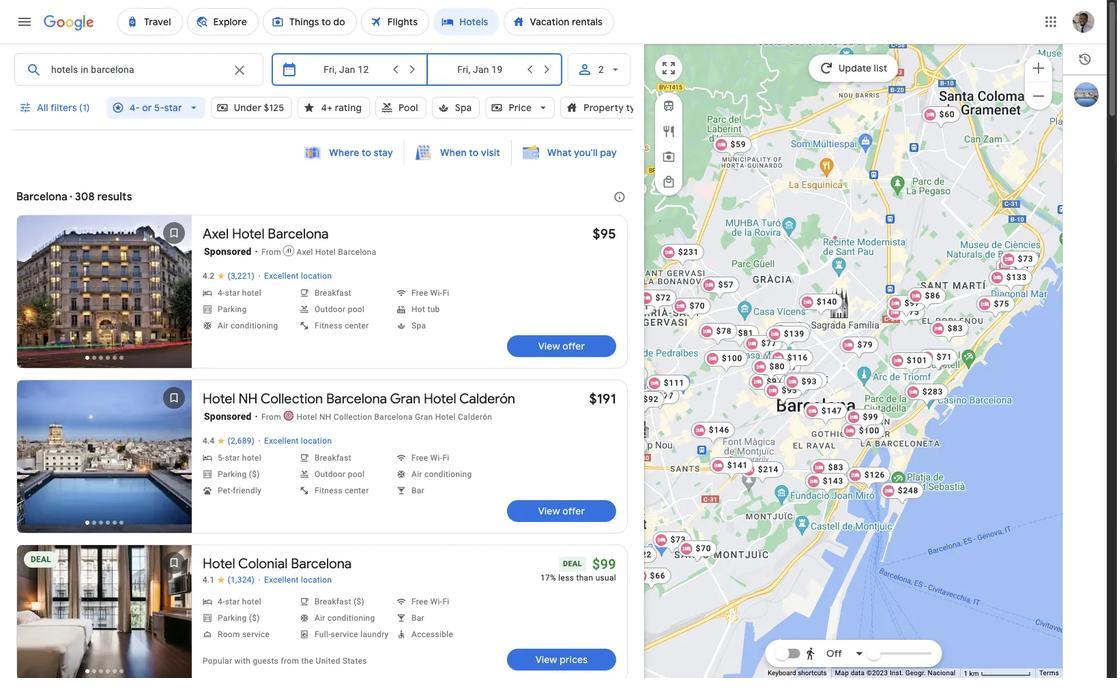 Task type: describe. For each thing, give the bounding box(es) containing it.
under $125 button
[[211, 91, 292, 124]]

$231 link
[[660, 244, 704, 267]]

$99 link
[[845, 409, 884, 432]]

excellent for $191
[[264, 437, 299, 446]]

0 horizontal spatial $191 link
[[589, 391, 616, 408]]

(1,324)
[[228, 576, 255, 585]]

or
[[142, 102, 152, 114]]

$99 inside $99 link
[[863, 413, 879, 422]]

terms link
[[1039, 670, 1059, 678]]

$86
[[925, 291, 941, 301]]

1 vertical spatial $83 link
[[810, 460, 849, 483]]

$72
[[655, 293, 671, 303]]

$101
[[907, 356, 928, 365]]

$214
[[758, 465, 779, 475]]

spa
[[455, 102, 472, 114]]

5-
[[154, 102, 164, 114]]

back image for $95
[[18, 278, 51, 311]]

$133 link
[[989, 269, 1033, 292]]

$122 link
[[613, 547, 657, 570]]

$66
[[650, 572, 666, 581]]

geogr.
[[905, 670, 926, 678]]

mar apartments, barcelona image
[[940, 363, 946, 368]]

3 location from the top
[[301, 576, 332, 585]]

1 vertical spatial $97 link
[[749, 374, 788, 397]]

0 vertical spatial $97
[[905, 299, 920, 308]]

view for $191
[[538, 506, 560, 518]]

barcelona · 308 results
[[16, 190, 132, 204]]

to for stay
[[362, 147, 371, 159]]

$93
[[802, 377, 817, 387]]

17%
[[540, 574, 556, 583]]

3 excellent location link from the top
[[264, 576, 332, 587]]

(3,221)
[[228, 272, 255, 281]]

1 horizontal spatial $75 link
[[976, 296, 1015, 319]]

update
[[839, 62, 872, 74]]

1 horizontal spatial deal
[[563, 560, 582, 569]]

save hotel colonial barcelona to collection image
[[158, 547, 190, 580]]

rating
[[335, 102, 362, 114]]

0 horizontal spatial $71 link
[[616, 299, 655, 322]]

0 horizontal spatial $191
[[589, 391, 616, 408]]

0 vertical spatial $70 link
[[672, 298, 711, 321]]

1 horizontal spatial $73 link
[[1000, 251, 1039, 274]]

1 vertical spatial $70 link
[[678, 541, 717, 564]]

$83 for $83 link to the right
[[948, 324, 963, 333]]

location for $191
[[301, 437, 332, 446]]

1 vertical spatial $100 link
[[841, 423, 885, 446]]

$60 link
[[922, 106, 960, 129]]

1 vertical spatial $99
[[592, 557, 616, 573]]

offer for $95
[[562, 341, 585, 353]]

1 vertical spatial $95 link
[[764, 382, 803, 406]]

$283
[[922, 387, 943, 397]]

$86 link
[[907, 288, 946, 311]]

· for $95
[[258, 271, 261, 282]]

$60
[[939, 110, 955, 119]]

$75 for right the $75 link
[[994, 299, 1010, 309]]

$139 link
[[766, 326, 810, 349]]

inst.
[[890, 670, 904, 678]]

excellent location link for $191
[[264, 437, 332, 448]]

$140
[[817, 297, 837, 307]]

$111 link
[[646, 375, 690, 398]]

where to stay button
[[296, 140, 401, 166]]

1 horizontal spatial $71 link
[[919, 349, 958, 372]]

$248
[[898, 486, 919, 496]]

Check-in text field
[[306, 54, 387, 85]]

$191 inside map region
[[802, 376, 822, 385]]

0 vertical spatial $71
[[634, 302, 649, 312]]

2
[[598, 64, 604, 75]]

0 vertical spatial $97 link
[[887, 295, 926, 318]]

$81
[[738, 329, 754, 338]]

3 photos list from the top
[[17, 546, 192, 679]]

$133
[[1006, 273, 1027, 282]]

1 vertical spatial $71
[[937, 352, 952, 362]]

$75 for the $75 link to the left
[[904, 307, 919, 317]]

0 horizontal spatial $78
[[716, 327, 732, 336]]

pool button
[[375, 91, 426, 124]]

4.1
[[203, 576, 215, 585]]

$80
[[769, 362, 785, 372]]

next image for view offer
[[158, 278, 190, 311]]

(1)
[[79, 102, 90, 114]]

view offer button for $95
[[507, 336, 616, 358]]

excellent for $95
[[264, 272, 299, 281]]

view for $95
[[538, 341, 560, 353]]

under
[[234, 102, 261, 114]]

what you'll pay
[[547, 147, 617, 159]]

property type
[[584, 102, 647, 114]]

(2,689)
[[228, 437, 255, 446]]

$140 link
[[799, 294, 843, 317]]

photos list for $95
[[17, 216, 192, 380]]

$143 link
[[805, 473, 849, 496]]

where to stay
[[329, 147, 393, 159]]

view larger map image
[[661, 60, 677, 76]]

$57 link
[[701, 277, 739, 300]]

$143
[[823, 477, 844, 486]]

· excellent location for $191
[[258, 436, 332, 447]]

4.1 out of 5 stars from 1,324 reviews image
[[203, 576, 255, 586]]

4+ rating button
[[298, 91, 370, 124]]

$92 link
[[625, 391, 664, 415]]

1 horizontal spatial $100
[[859, 426, 880, 436]]

nacional
[[928, 670, 956, 678]]

4+
[[321, 102, 333, 114]]

la pedrera-casa milà image
[[782, 342, 797, 364]]

1 vertical spatial $97
[[767, 377, 782, 387]]

$73 for the right $73 link
[[1018, 254, 1033, 264]]

hotel upper diagonal, $84 image
[[609, 366, 648, 389]]

price
[[509, 102, 532, 114]]

offer for $191
[[562, 506, 585, 518]]

17% less than usual
[[540, 574, 616, 583]]

$92
[[643, 395, 659, 404]]

$79 link
[[840, 337, 879, 360]]

$125
[[264, 102, 284, 114]]

$80 link
[[752, 359, 791, 382]]

save hotel nh collection barcelona gran hotel calderón to collection image
[[158, 382, 190, 415]]

0 vertical spatial $126 link
[[757, 359, 801, 382]]

1 km
[[964, 670, 981, 678]]

type
[[626, 102, 647, 114]]

1 vertical spatial $73 link
[[653, 532, 692, 555]]

property
[[584, 102, 624, 114]]

3 photo 1 image from the top
[[17, 546, 192, 679]]

keyboard shortcuts
[[768, 670, 827, 678]]

1 horizontal spatial $126
[[864, 471, 885, 480]]

shortcuts
[[798, 670, 827, 678]]

0 vertical spatial $95
[[593, 226, 616, 243]]

4- or 5-star
[[130, 102, 182, 114]]

3 · from the top
[[258, 575, 261, 586]]

photos list for $191
[[17, 381, 192, 545]]

recently viewed element
[[1063, 44, 1112, 74]]

under $125
[[234, 102, 284, 114]]

excellent location link for $95
[[264, 272, 332, 283]]

back image for $191
[[18, 444, 51, 476]]

1 horizontal spatial $77 link
[[744, 335, 782, 359]]

view prices link
[[507, 650, 616, 671]]

visit
[[481, 147, 500, 159]]

when to visit button
[[407, 140, 508, 166]]



Task type: locate. For each thing, give the bounding box(es) containing it.
back image
[[18, 278, 51, 311], [18, 444, 51, 476], [18, 601, 51, 633]]

1 photos list from the top
[[17, 216, 192, 380]]

$141
[[727, 461, 748, 471]]

· excellent location right (3,221)
[[258, 271, 332, 282]]

1 to from the left
[[362, 147, 371, 159]]

0 vertical spatial view offer link
[[507, 336, 616, 358]]

1 excellent from the top
[[264, 272, 299, 281]]

1 horizontal spatial to
[[469, 147, 479, 159]]

$59
[[731, 140, 746, 149]]

2 button
[[568, 53, 631, 86]]

1 vertical spatial $191
[[589, 391, 616, 408]]

0 horizontal spatial $73 link
[[653, 532, 692, 555]]

0 vertical spatial view offer
[[538, 341, 585, 353]]

· excellent location for $95
[[258, 271, 332, 282]]

view offer link for $95
[[507, 336, 616, 358]]

excellent location link right (2,689)
[[264, 437, 332, 448]]

0 horizontal spatial $83
[[828, 463, 844, 473]]

location for $95
[[301, 272, 332, 281]]

excellent
[[264, 272, 299, 281], [264, 437, 299, 446], [264, 576, 299, 585]]

all filters (1)
[[37, 102, 90, 114]]

2 view offer from the top
[[538, 506, 585, 518]]

$70 link right $72
[[672, 298, 711, 321]]

3 excellent from the top
[[264, 576, 299, 585]]

$79
[[857, 340, 873, 350]]

2 offer from the top
[[562, 506, 585, 518]]

zoom in map image
[[1030, 60, 1047, 76]]

eurohotel gran via fira, $67 image
[[606, 571, 644, 594]]

$78 left $81
[[716, 327, 732, 336]]

0 horizontal spatial to
[[362, 147, 371, 159]]

$83 for the bottommost $83 link
[[828, 463, 844, 473]]

$71 link
[[616, 299, 655, 322], [919, 349, 958, 372]]

next image left 4.2
[[158, 278, 190, 311]]

1 view offer button from the top
[[507, 336, 616, 358]]

1 back image from the top
[[18, 278, 51, 311]]

$71
[[634, 302, 649, 312], [937, 352, 952, 362]]

photos list
[[17, 216, 192, 380], [17, 381, 192, 545], [17, 546, 192, 679]]

0 vertical spatial $71 link
[[616, 299, 655, 322]]

$84
[[1014, 261, 1029, 271]]

1 horizontal spatial $126 link
[[847, 467, 891, 490]]

1 vertical spatial $95
[[782, 386, 797, 395]]

0 horizontal spatial $99
[[592, 557, 616, 573]]

save axel hotel barcelona to collection image
[[158, 217, 190, 250]]

$71 link up $283
[[919, 349, 958, 372]]

2 · from the top
[[258, 436, 261, 447]]

4-
[[130, 102, 140, 114]]

2 view offer link from the top
[[507, 501, 616, 523]]

$73 for bottom $73 link
[[670, 535, 686, 545]]

1 vertical spatial $70
[[696, 544, 711, 554]]

what you'll pay button
[[515, 140, 625, 166]]

$191 link down $116
[[784, 372, 828, 395]]

map region
[[581, 0, 1105, 679]]

1
[[964, 670, 968, 678]]

1 vertical spatial $100
[[859, 426, 880, 436]]

$231
[[678, 247, 699, 257]]

2 excellent from the top
[[264, 437, 299, 446]]

$99 right $147
[[863, 413, 879, 422]]

0 vertical spatial $83
[[948, 324, 963, 333]]

$75 up $101
[[904, 307, 919, 317]]

$78 link left $81
[[698, 323, 737, 346]]

0 vertical spatial excellent location link
[[264, 272, 332, 283]]

when to visit
[[440, 147, 500, 159]]

3 back image from the top
[[18, 601, 51, 633]]

1 vertical spatial $83
[[828, 463, 844, 473]]

$93 link
[[784, 374, 823, 397]]

clear image
[[231, 62, 248, 78]]

$122
[[631, 550, 652, 560]]

1 view offer link from the top
[[507, 336, 616, 358]]

view
[[538, 341, 560, 353], [538, 506, 560, 518], [535, 654, 557, 667]]

excellent location link right "(1,324)"
[[264, 576, 332, 587]]

$73 link
[[1000, 251, 1039, 274], [653, 532, 692, 555]]

main menu image
[[16, 14, 33, 30]]

map
[[835, 670, 849, 678]]

barcelona · 308
[[16, 190, 95, 204]]

2 location from the top
[[301, 437, 332, 446]]

1 · from the top
[[258, 271, 261, 282]]

1 next image from the top
[[158, 278, 190, 311]]

1 horizontal spatial $83 link
[[930, 320, 969, 344]]

photo 1 image for $95
[[17, 216, 192, 368]]

0 vertical spatial $126
[[775, 363, 796, 372]]

1 horizontal spatial $97 link
[[887, 295, 926, 318]]

0 horizontal spatial deal
[[31, 555, 51, 565]]

$116
[[787, 353, 808, 363]]

· for $191
[[258, 436, 261, 447]]

$97 left $86
[[905, 299, 920, 308]]

$72 link
[[638, 290, 677, 313]]

· excellent location
[[258, 271, 332, 282], [258, 436, 332, 447], [258, 575, 332, 586]]

· right "(1,324)"
[[258, 575, 261, 586]]

$95 link down $80 link
[[764, 382, 803, 406]]

$70 right $122 at the bottom of the page
[[696, 544, 711, 554]]

0 horizontal spatial $75
[[904, 307, 919, 317]]

0 horizontal spatial $73
[[670, 535, 686, 545]]

Check-out text field
[[439, 54, 521, 85]]

0 vertical spatial $191
[[802, 376, 822, 385]]

excellent right "(1,324)"
[[264, 576, 299, 585]]

off button
[[801, 638, 868, 671]]

0 vertical spatial offer
[[562, 341, 585, 353]]

0 horizontal spatial $77
[[658, 391, 674, 401]]

$70
[[690, 301, 705, 311], [696, 544, 711, 554]]

$97 link down the $80
[[749, 374, 788, 397]]

2 photos list from the top
[[17, 381, 192, 545]]

· excellent location right (2,689)
[[258, 436, 332, 447]]

$78 link up $116
[[772, 322, 811, 346]]

$84 link
[[996, 258, 1035, 281]]

0 vertical spatial $73
[[1018, 254, 1033, 264]]

1 horizontal spatial $77
[[761, 339, 777, 348]]

next image
[[158, 444, 190, 476]]

0 horizontal spatial $126
[[775, 363, 796, 372]]

0 horizontal spatial $100
[[722, 354, 743, 363]]

0 vertical spatial $99
[[863, 413, 879, 422]]

0 vertical spatial back image
[[18, 278, 51, 311]]

· right (2,689)
[[258, 436, 261, 447]]

2 vertical spatial location
[[301, 576, 332, 585]]

$95 link down learn more about these results "image"
[[593, 226, 616, 243]]

$70 link
[[672, 298, 711, 321], [678, 541, 717, 564]]

$97 down the $80
[[767, 377, 782, 387]]

0 vertical spatial $70
[[690, 301, 705, 311]]

2 vertical spatial photos list
[[17, 546, 192, 679]]

$191
[[802, 376, 822, 385], [589, 391, 616, 408]]

$75 link down $133 link
[[976, 296, 1015, 319]]

$100 down the $81 link on the right of the page
[[722, 354, 743, 363]]

$71 left $72
[[634, 302, 649, 312]]

0 vertical spatial photo 1 image
[[17, 216, 192, 368]]

$191 down hotel upper diagonal, $84 image
[[589, 391, 616, 408]]

hotel madanis, $69 image
[[609, 438, 648, 461]]

zoom out map image
[[1030, 88, 1047, 104]]

$83 link
[[930, 320, 969, 344], [810, 460, 849, 483]]

view offer button for $191
[[507, 501, 616, 523]]

$97 link up $101
[[887, 295, 926, 318]]

recently viewed image
[[1078, 53, 1092, 66]]

1 km button
[[960, 669, 1035, 679]]

1 vertical spatial view
[[538, 506, 560, 518]]

2 · excellent location from the top
[[258, 436, 332, 447]]

km
[[969, 670, 979, 678]]

$75 down $133 link
[[994, 299, 1010, 309]]

0 horizontal spatial $75 link
[[886, 304, 925, 327]]

you'll
[[574, 147, 598, 159]]

1 horizontal spatial $95
[[782, 386, 797, 395]]

$100 right $147 link
[[859, 426, 880, 436]]

1 vertical spatial · excellent location
[[258, 436, 332, 447]]

0 vertical spatial · excellent location
[[258, 271, 332, 282]]

4- or 5-star button
[[106, 91, 205, 124]]

1 vertical spatial $71 link
[[919, 349, 958, 372]]

results
[[97, 190, 132, 204]]

terms
[[1039, 670, 1059, 678]]

gran hotel la florida, $169 image
[[604, 180, 648, 204]]

0 vertical spatial $95 link
[[593, 226, 616, 243]]

1 location from the top
[[301, 272, 332, 281]]

$77 down "$111"
[[658, 391, 674, 401]]

1 horizontal spatial $78
[[790, 326, 806, 335]]

0 horizontal spatial $78 link
[[698, 323, 737, 346]]

1 horizontal spatial $71
[[937, 352, 952, 362]]

update list
[[839, 62, 888, 74]]

1 offer from the top
[[562, 341, 585, 353]]

2 photo 1 image from the top
[[17, 381, 192, 534]]

offer
[[562, 341, 585, 353], [562, 506, 585, 518]]

next image for view prices
[[158, 601, 190, 633]]

0 vertical spatial next image
[[158, 278, 190, 311]]

0 vertical spatial $77 link
[[744, 335, 782, 359]]

$147
[[821, 406, 842, 416]]

all filters (1) button
[[11, 91, 101, 124]]

excellent right (3,221)
[[264, 272, 299, 281]]

1 horizontal spatial $191
[[802, 376, 822, 385]]

$70 link right $122 at the bottom of the page
[[678, 541, 717, 564]]

0 horizontal spatial $83 link
[[810, 460, 849, 483]]

0 horizontal spatial $71
[[634, 302, 649, 312]]

$126
[[775, 363, 796, 372], [864, 471, 885, 480]]

to left stay
[[362, 147, 371, 159]]

usual
[[595, 574, 616, 583]]

update list button
[[809, 55, 898, 82]]

2 view offer button from the top
[[507, 501, 616, 523]]

$66 link
[[632, 568, 671, 591]]

to inside the where to stay button
[[362, 147, 371, 159]]

· excellent location right "(1,324)"
[[258, 575, 332, 586]]

2 vertical spatial photo 1 image
[[17, 546, 192, 679]]

$101 link
[[889, 352, 933, 376]]

$95 left $93
[[782, 386, 797, 395]]

keyboard shortcuts button
[[768, 669, 827, 679]]

1 vertical spatial back image
[[18, 444, 51, 476]]

list
[[874, 62, 888, 74]]

0 horizontal spatial $95 link
[[593, 226, 616, 243]]

0 vertical spatial $83 link
[[930, 320, 969, 344]]

less
[[558, 574, 574, 583]]

0 vertical spatial photos list
[[17, 216, 192, 380]]

view offer for $191
[[538, 506, 585, 518]]

$99
[[863, 413, 879, 422], [592, 557, 616, 573]]

1 horizontal spatial $97
[[905, 299, 920, 308]]

$78
[[790, 326, 806, 335], [716, 327, 732, 336]]

1 vertical spatial ·
[[258, 436, 261, 447]]

1 vertical spatial photos list
[[17, 381, 192, 545]]

$78 up la pedrera-casa milà image
[[790, 326, 806, 335]]

4+ rating
[[321, 102, 362, 114]]

0 vertical spatial $77
[[761, 339, 777, 348]]

1 view offer from the top
[[538, 341, 585, 353]]

learn more about these results image
[[603, 181, 636, 214]]

$100 link down $147
[[841, 423, 885, 446]]

1 vertical spatial view offer button
[[507, 501, 616, 523]]

property type button
[[560, 91, 670, 124]]

to inside when to visit button
[[469, 147, 479, 159]]

$116 link
[[770, 350, 814, 373]]

4.2 out of 5 stars from 3,221 reviews image
[[203, 272, 255, 282]]

$71 link left $72
[[616, 299, 655, 322]]

$214 link
[[740, 462, 784, 485]]

1 vertical spatial excellent
[[264, 437, 299, 446]]

$73 up $66 link
[[670, 535, 686, 545]]

photo 1 image
[[17, 216, 192, 368], [17, 381, 192, 534], [17, 546, 192, 679]]

$100 link down the $81 link on the right of the page
[[704, 350, 748, 374]]

view offer link
[[507, 336, 616, 358], [507, 501, 616, 523]]

1 vertical spatial view offer link
[[507, 501, 616, 523]]

0 vertical spatial location
[[301, 272, 332, 281]]

Search for places, hotels and more text field
[[50, 54, 223, 85]]

1 horizontal spatial $191 link
[[784, 372, 828, 395]]

·
[[258, 271, 261, 282], [258, 436, 261, 447], [258, 575, 261, 586]]

excellent right (2,689)
[[264, 437, 299, 446]]

2 vertical spatial view
[[535, 654, 557, 667]]

$95 link
[[593, 226, 616, 243], [764, 382, 803, 406]]

0 horizontal spatial $97 link
[[749, 374, 788, 397]]

1 horizontal spatial $100 link
[[841, 423, 885, 446]]

0 horizontal spatial $77 link
[[640, 388, 679, 411]]

$83 link down $147 link
[[810, 460, 849, 483]]

$70 down $57 link
[[690, 301, 705, 311]]

0 vertical spatial $100
[[722, 354, 743, 363]]

1 horizontal spatial $83
[[948, 324, 963, 333]]

0 vertical spatial $100 link
[[704, 350, 748, 374]]

2 back image from the top
[[18, 444, 51, 476]]

price button
[[485, 91, 555, 124]]

to for visit
[[469, 147, 479, 159]]

view offer for $95
[[538, 341, 585, 353]]

1 vertical spatial $73
[[670, 535, 686, 545]]

0 horizontal spatial $126 link
[[757, 359, 801, 382]]

$95 inside map region
[[782, 386, 797, 395]]

spa button
[[432, 91, 480, 124]]

2 to from the left
[[469, 147, 479, 159]]

1 excellent location link from the top
[[264, 272, 332, 283]]

1 horizontal spatial $75
[[994, 299, 1010, 309]]

3 · excellent location from the top
[[258, 575, 332, 586]]

$75 link
[[976, 296, 1015, 319], [886, 304, 925, 327]]

next image down save hotel colonial barcelona to collection image
[[158, 601, 190, 633]]

to left visit
[[469, 147, 479, 159]]

when
[[440, 147, 467, 159]]

1 horizontal spatial $78 link
[[772, 322, 811, 346]]

1 vertical spatial $77 link
[[640, 388, 679, 411]]

view prices
[[535, 654, 588, 667]]

0 vertical spatial view offer button
[[507, 336, 616, 358]]

photo 1 image for $191
[[17, 381, 192, 534]]

$73 up the $133
[[1018, 254, 1033, 264]]

$191 down $116
[[802, 376, 822, 385]]

1 · excellent location from the top
[[258, 271, 332, 282]]

2 vertical spatial ·
[[258, 575, 261, 586]]

filters form
[[11, 44, 670, 138]]

$283 link
[[905, 384, 949, 407]]

pool
[[399, 102, 418, 114]]

$75 link up $101
[[886, 304, 925, 327]]

star
[[164, 102, 182, 114]]

$71 up "mar apartments, barcelona" 'image'
[[937, 352, 952, 362]]

$77 left la pedrera-casa milà image
[[761, 339, 777, 348]]

$59 link
[[713, 136, 752, 159]]

1 photo 1 image from the top
[[17, 216, 192, 368]]

excellent location link right (3,221)
[[264, 272, 332, 283]]

1 vertical spatial offer
[[562, 506, 585, 518]]

view inside button
[[535, 654, 557, 667]]

1 vertical spatial $77
[[658, 391, 674, 401]]

view offer link for $191
[[507, 501, 616, 523]]

$141 link
[[710, 458, 754, 481]]

$99 up the usual
[[592, 557, 616, 573]]

apartaments gaudint barcelona suites image
[[833, 235, 838, 241]]

next image
[[158, 278, 190, 311], [158, 601, 190, 633]]

4.4 out of 5 stars from 2,689 reviews image
[[203, 437, 255, 447]]

view offer button
[[507, 336, 616, 358], [507, 501, 616, 523]]

$191 link down hotel upper diagonal, $84 image
[[589, 391, 616, 408]]

$83 link up "mar apartments, barcelona" 'image'
[[930, 320, 969, 344]]

0 vertical spatial $73 link
[[1000, 251, 1039, 274]]

2 next image from the top
[[158, 601, 190, 633]]

4.4
[[203, 437, 215, 446]]

· right (3,221)
[[258, 271, 261, 282]]

view prices button
[[507, 650, 616, 671]]

$95 down learn more about these results "image"
[[593, 226, 616, 243]]

1 horizontal spatial $99
[[863, 413, 879, 422]]

2 excellent location link from the top
[[264, 437, 332, 448]]

$146 link
[[691, 422, 735, 445]]

data
[[851, 670, 865, 678]]

$81 link
[[720, 325, 759, 348]]

0 horizontal spatial $95
[[593, 226, 616, 243]]



Task type: vqa. For each thing, say whether or not it's contained in the screenshot.
$71
yes



